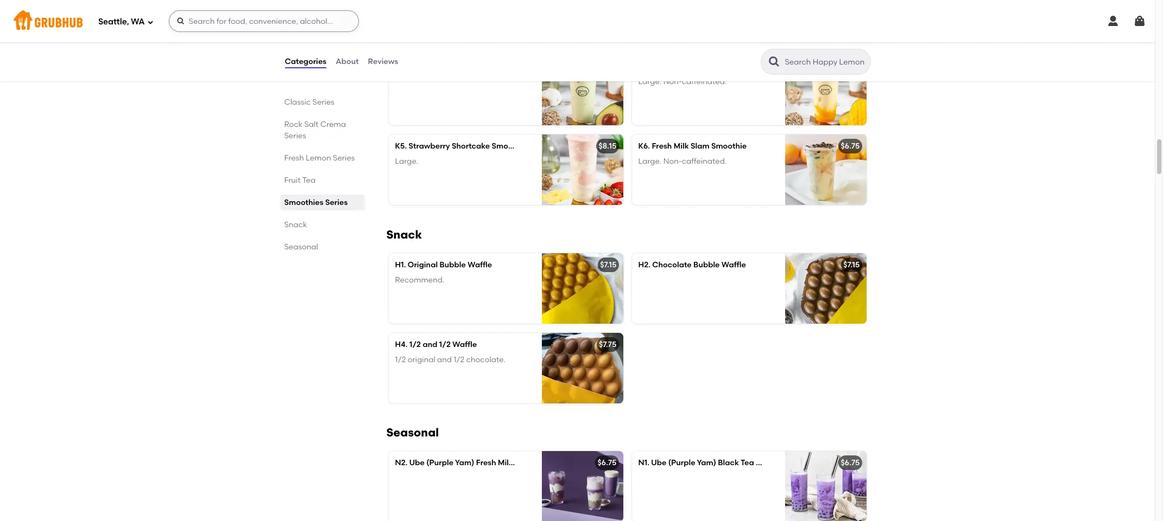 Task type: describe. For each thing, give the bounding box(es) containing it.
h2.  chocolate bubble waffle image
[[785, 254, 867, 324]]

1 horizontal spatial milk
[[674, 142, 689, 151]]

h1.
[[395, 261, 406, 270]]

classic series tab
[[284, 97, 360, 108]]

1/2 left the chocolate.
[[454, 356, 465, 365]]

n2.
[[395, 459, 408, 468]]

$8.15 for large. non-caffeinated.
[[842, 62, 860, 71]]

$7.15 for h2.  chocolate bubble waffle image
[[844, 261, 860, 270]]

k1. avocado matcha smoothie (l) image
[[542, 0, 623, 46]]

k5. strawberry shortcake smoothie (l)
[[395, 142, 537, 151]]

Search Happy Lemon search field
[[784, 57, 867, 67]]

seasonal tab
[[284, 242, 360, 253]]

k5. strawberry shortcake smoothie (l) image
[[542, 135, 623, 205]]

ube for n2.
[[409, 459, 425, 468]]

salt
[[304, 120, 319, 129]]

bubble for chocolate
[[694, 261, 720, 270]]

k4. mango smoothie (l) image
[[785, 55, 867, 125]]

1 horizontal spatial tea
[[741, 459, 754, 468]]

1 horizontal spatial smoothie
[[492, 142, 527, 151]]

1/2 up 1/2 original and 1/2 chocolate.
[[439, 341, 451, 350]]

smoothies series
[[284, 198, 348, 207]]

waffle for h2.  chocolate bubble waffle
[[722, 261, 746, 270]]

large. for $6.75
[[638, 157, 662, 166]]

h4. 1/2 and 1/2 waffle
[[395, 341, 477, 350]]

k3. avocado smoothie (l)
[[395, 62, 489, 71]]

crema
[[320, 120, 346, 129]]

rock salt crema series
[[284, 120, 346, 141]]

and for 1/2
[[423, 341, 437, 350]]

Search for food, convenience, alcohol... search field
[[169, 10, 359, 32]]

large. for $8.15
[[638, 77, 662, 87]]

shortcake
[[452, 142, 490, 151]]

h1. original bubble waffle
[[395, 261, 492, 270]]

series right lemon
[[333, 154, 355, 163]]

snack inside tab
[[284, 221, 307, 230]]

original
[[408, 356, 435, 365]]

categories
[[285, 57, 327, 66]]

with for tea
[[756, 459, 772, 468]]

smoothies series tab
[[284, 197, 360, 209]]

tea inside fruit tea tab
[[302, 176, 316, 185]]

reviews
[[368, 57, 398, 66]]

h4.
[[395, 341, 408, 350]]

1/2 down the h4.
[[395, 356, 406, 365]]

ball for n2. ube (purple yam) fresh milk with taro ball
[[551, 459, 565, 468]]

bubble for original
[[440, 261, 466, 270]]

recommend.
[[395, 276, 445, 285]]

n2. ube (purple yam) fresh milk with taro ball image
[[542, 452, 623, 522]]

0 vertical spatial fresh
[[652, 142, 672, 151]]

1/2 original and 1/2 chocolate.
[[395, 356, 506, 365]]

large. non-caffeinated. for $6.75
[[638, 157, 727, 166]]

seattle, wa
[[98, 17, 145, 26]]

h2.  chocolate bubble waffle
[[638, 261, 746, 270]]

k6.
[[638, 142, 650, 151]]

avocado
[[409, 62, 442, 71]]

k5.
[[395, 142, 407, 151]]

rock
[[284, 120, 303, 129]]

waffle for h1. original bubble waffle
[[468, 261, 492, 270]]

seattle,
[[98, 17, 129, 26]]

(purple for n1.
[[668, 459, 695, 468]]

strawberry
[[409, 142, 450, 151]]



Task type: locate. For each thing, give the bounding box(es) containing it.
0 horizontal spatial svg image
[[147, 19, 153, 25]]

n1.
[[638, 459, 650, 468]]

1 horizontal spatial ube
[[651, 459, 667, 468]]

1 vertical spatial large. non-caffeinated.
[[638, 157, 727, 166]]

2 yam) from the left
[[697, 459, 716, 468]]

1 vertical spatial seasonal
[[386, 426, 439, 440]]

ube right n1.
[[651, 459, 667, 468]]

h1. original bubble waffle image
[[542, 254, 623, 324]]

1 large. non-caffeinated. from the top
[[638, 77, 727, 87]]

milk
[[674, 142, 689, 151], [498, 459, 513, 468]]

tea right fruit
[[302, 176, 316, 185]]

0 horizontal spatial (l)
[[481, 62, 489, 71]]

0 horizontal spatial with
[[515, 459, 531, 468]]

series up the crema
[[313, 98, 335, 107]]

fresh lemon series
[[284, 154, 355, 163]]

smoothie
[[444, 62, 479, 71], [492, 142, 527, 151], [711, 142, 747, 151]]

0 horizontal spatial seasonal
[[284, 243, 318, 252]]

0 vertical spatial $8.15
[[842, 62, 860, 71]]

0 vertical spatial milk
[[674, 142, 689, 151]]

with
[[515, 459, 531, 468], [756, 459, 772, 468]]

caffeinated. for $6.75
[[682, 157, 727, 166]]

2 large. non-caffeinated. from the top
[[638, 157, 727, 166]]

smoothie right slam
[[711, 142, 747, 151]]

n1. ube (purple yam) black tea with taro ball (l)
[[638, 459, 816, 468]]

2 $7.15 from the left
[[844, 261, 860, 270]]

yam)
[[455, 459, 474, 468], [697, 459, 716, 468]]

ube for n1.
[[651, 459, 667, 468]]

k3. avocado smoothie (l) image
[[542, 55, 623, 125]]

2 horizontal spatial smoothie
[[711, 142, 747, 151]]

2 horizontal spatial svg image
[[1133, 15, 1147, 28]]

1 vertical spatial non-
[[664, 157, 682, 166]]

1 horizontal spatial svg image
[[176, 17, 185, 26]]

2 non- from the top
[[664, 157, 682, 166]]

1 vertical spatial tea
[[741, 459, 754, 468]]

series
[[313, 98, 335, 107], [284, 131, 306, 141], [333, 154, 355, 163], [325, 198, 348, 207]]

main navigation navigation
[[0, 0, 1155, 42]]

caffeinated. for $8.15
[[682, 77, 727, 87]]

snack tab
[[284, 219, 360, 231]]

k6. fresh milk slam smoothie image
[[785, 135, 867, 205]]

1 vertical spatial and
[[437, 356, 452, 365]]

$8.15
[[842, 62, 860, 71], [599, 142, 617, 151]]

ball
[[551, 459, 565, 468], [792, 459, 806, 468]]

classic series
[[284, 98, 335, 107]]

0 horizontal spatial milk
[[498, 459, 513, 468]]

2 taro from the left
[[774, 459, 790, 468]]

2 ube from the left
[[651, 459, 667, 468]]

$7.15
[[600, 261, 617, 270], [844, 261, 860, 270]]

1 vertical spatial fresh
[[284, 154, 304, 163]]

1 horizontal spatial $8.15
[[842, 62, 860, 71]]

non- for $6.75
[[664, 157, 682, 166]]

0 horizontal spatial fresh
[[284, 154, 304, 163]]

search icon image
[[768, 55, 781, 68]]

chocolate.
[[466, 356, 506, 365]]

reviews button
[[367, 42, 399, 81]]

smoothie right shortcake at left
[[492, 142, 527, 151]]

1 vertical spatial milk
[[498, 459, 513, 468]]

2 caffeinated. from the top
[[682, 157, 727, 166]]

(purple right n2.
[[427, 459, 454, 468]]

2 vertical spatial fresh
[[476, 459, 496, 468]]

seasonal up n2.
[[386, 426, 439, 440]]

$7.75
[[599, 341, 617, 350]]

waffle
[[468, 261, 492, 270], [722, 261, 746, 270], [453, 341, 477, 350]]

about button
[[335, 42, 359, 81]]

1 horizontal spatial with
[[756, 459, 772, 468]]

seasonal
[[284, 243, 318, 252], [386, 426, 439, 440]]

1 horizontal spatial taro
[[774, 459, 790, 468]]

0 horizontal spatial ball
[[551, 459, 565, 468]]

and down h4. 1/2 and 1/2 waffle
[[437, 356, 452, 365]]

categories button
[[284, 42, 327, 81]]

0 horizontal spatial tea
[[302, 176, 316, 185]]

h2.
[[638, 261, 651, 270]]

h4. 1/2 and 1/2 waffle image
[[542, 333, 623, 404]]

1 horizontal spatial bubble
[[694, 261, 720, 270]]

1 horizontal spatial fresh
[[476, 459, 496, 468]]

1 horizontal spatial ball
[[792, 459, 806, 468]]

rock salt crema series tab
[[284, 119, 360, 142]]

fruit
[[284, 176, 301, 185]]

0 vertical spatial non-
[[664, 77, 682, 87]]

0 vertical spatial large. non-caffeinated.
[[638, 77, 727, 87]]

1 horizontal spatial $7.15
[[844, 261, 860, 270]]

$8.15 down 'k2. mango matcha smoothie (l)' image
[[842, 62, 860, 71]]

2 horizontal spatial fresh
[[652, 142, 672, 151]]

snack
[[284, 221, 307, 230], [386, 228, 422, 242]]

large. non-caffeinated. for $8.15
[[638, 77, 727, 87]]

1 horizontal spatial (purple
[[668, 459, 695, 468]]

tea right black
[[741, 459, 754, 468]]

svg image
[[1133, 15, 1147, 28], [176, 17, 185, 26], [147, 19, 153, 25]]

wa
[[131, 17, 145, 26]]

1 ube from the left
[[409, 459, 425, 468]]

taro for tea
[[774, 459, 790, 468]]

chocolate
[[652, 261, 692, 270]]

0 horizontal spatial ube
[[409, 459, 425, 468]]

0 horizontal spatial taro
[[533, 459, 549, 468]]

black
[[718, 459, 739, 468]]

2 ball from the left
[[792, 459, 806, 468]]

yam) for black
[[697, 459, 716, 468]]

2 bubble from the left
[[694, 261, 720, 270]]

1 vertical spatial caffeinated.
[[682, 157, 727, 166]]

n1. ube (purple yam) black tea with taro ball (l) image
[[785, 452, 867, 522]]

k2. mango matcha smoothie (l) image
[[785, 0, 867, 46]]

1/2
[[409, 341, 421, 350], [439, 341, 451, 350], [395, 356, 406, 365], [454, 356, 465, 365]]

ube right n2.
[[409, 459, 425, 468]]

0 horizontal spatial yam)
[[455, 459, 474, 468]]

0 horizontal spatial bubble
[[440, 261, 466, 270]]

1 yam) from the left
[[455, 459, 474, 468]]

slam
[[691, 142, 710, 151]]

series down the rock
[[284, 131, 306, 141]]

tea
[[302, 176, 316, 185], [741, 459, 754, 468]]

1 with from the left
[[515, 459, 531, 468]]

ball for n1. ube (purple yam) black tea with taro ball (l)
[[792, 459, 806, 468]]

$6.75 for $8.15
[[841, 142, 860, 151]]

$7.15 for "h1. original bubble waffle" image
[[600, 261, 617, 270]]

taro for milk
[[533, 459, 549, 468]]

0 horizontal spatial $8.15
[[599, 142, 617, 151]]

$8.15 for large.
[[599, 142, 617, 151]]

non- for $8.15
[[664, 77, 682, 87]]

2 horizontal spatial (l)
[[808, 459, 816, 468]]

smoothies
[[284, 198, 323, 207]]

1 caffeinated. from the top
[[682, 77, 727, 87]]

fruit tea
[[284, 176, 316, 185]]

(l)
[[481, 62, 489, 71], [529, 142, 537, 151], [808, 459, 816, 468]]

classic
[[284, 98, 311, 107]]

1 horizontal spatial (l)
[[529, 142, 537, 151]]

ube
[[409, 459, 425, 468], [651, 459, 667, 468]]

with for milk
[[515, 459, 531, 468]]

smoothie inside button
[[444, 62, 479, 71]]

1 horizontal spatial snack
[[386, 228, 422, 242]]

1 $7.15 from the left
[[600, 261, 617, 270]]

large.
[[638, 77, 662, 87], [395, 157, 418, 166], [638, 157, 662, 166]]

1 horizontal spatial yam)
[[697, 459, 716, 468]]

$6.75
[[841, 142, 860, 151], [598, 459, 617, 468], [841, 459, 860, 468]]

large. non-caffeinated.
[[638, 77, 727, 87], [638, 157, 727, 166]]

0 horizontal spatial (purple
[[427, 459, 454, 468]]

0 vertical spatial (l)
[[481, 62, 489, 71]]

0 vertical spatial and
[[423, 341, 437, 350]]

0 vertical spatial caffeinated.
[[682, 77, 727, 87]]

series inside rock salt crema series
[[284, 131, 306, 141]]

$6.75 for $6.75
[[841, 459, 860, 468]]

(l) inside button
[[481, 62, 489, 71]]

0 horizontal spatial snack
[[284, 221, 307, 230]]

0 horizontal spatial smoothie
[[444, 62, 479, 71]]

1 bubble from the left
[[440, 261, 466, 270]]

1 (purple from the left
[[427, 459, 454, 468]]

seasonal inside tab
[[284, 243, 318, 252]]

bubble
[[440, 261, 466, 270], [694, 261, 720, 270]]

2 vertical spatial (l)
[[808, 459, 816, 468]]

caffeinated.
[[682, 77, 727, 87], [682, 157, 727, 166]]

$8.15 left k6.
[[599, 142, 617, 151]]

svg image
[[1107, 15, 1120, 28]]

0 vertical spatial seasonal
[[284, 243, 318, 252]]

1 ball from the left
[[551, 459, 565, 468]]

1 horizontal spatial seasonal
[[386, 426, 439, 440]]

yam) for fresh
[[455, 459, 474, 468]]

non-
[[664, 77, 682, 87], [664, 157, 682, 166]]

and for original
[[437, 356, 452, 365]]

1 non- from the top
[[664, 77, 682, 87]]

(purple for n2.
[[427, 459, 454, 468]]

lemon
[[306, 154, 331, 163]]

about
[[336, 57, 359, 66]]

(purple right n1.
[[668, 459, 695, 468]]

smoothie right avocado
[[444, 62, 479, 71]]

series up snack tab
[[325, 198, 348, 207]]

1/2 right the h4.
[[409, 341, 421, 350]]

fresh lemon series tab
[[284, 153, 360, 164]]

bubble right original
[[440, 261, 466, 270]]

fresh inside tab
[[284, 154, 304, 163]]

snack up h1.
[[386, 228, 422, 242]]

k3.
[[395, 62, 407, 71]]

k3. avocado smoothie (l) button
[[389, 55, 623, 125]]

0 horizontal spatial $7.15
[[600, 261, 617, 270]]

fruit tea tab
[[284, 175, 360, 186]]

taro
[[533, 459, 549, 468], [774, 459, 790, 468]]

seasonal down snack tab
[[284, 243, 318, 252]]

and
[[423, 341, 437, 350], [437, 356, 452, 365]]

0 vertical spatial tea
[[302, 176, 316, 185]]

1 taro from the left
[[533, 459, 549, 468]]

2 (purple from the left
[[668, 459, 695, 468]]

bubble right chocolate at the right of the page
[[694, 261, 720, 270]]

1 vertical spatial (l)
[[529, 142, 537, 151]]

fresh
[[652, 142, 672, 151], [284, 154, 304, 163], [476, 459, 496, 468]]

n2. ube (purple yam) fresh milk with taro ball
[[395, 459, 565, 468]]

and up original at left
[[423, 341, 437, 350]]

2 with from the left
[[756, 459, 772, 468]]

original
[[408, 261, 438, 270]]

snack down 'smoothies'
[[284, 221, 307, 230]]

1 vertical spatial $8.15
[[599, 142, 617, 151]]

(purple
[[427, 459, 454, 468], [668, 459, 695, 468]]

k6. fresh milk slam smoothie
[[638, 142, 747, 151]]



Task type: vqa. For each thing, say whether or not it's contained in the screenshot.
the $8.15
yes



